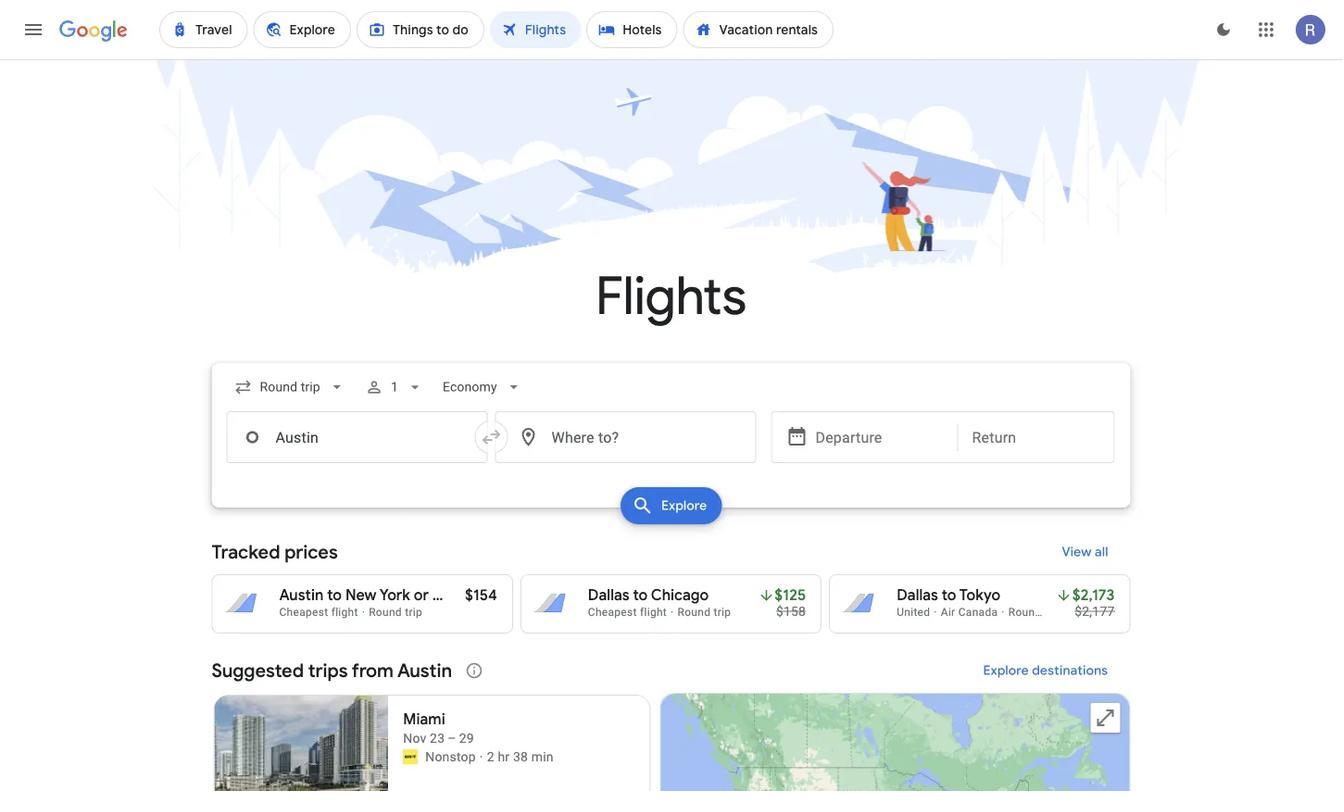 Task type: describe. For each thing, give the bounding box(es) containing it.
 image inside suggested trips from austin region
[[480, 748, 483, 766]]

$154
[[465, 586, 497, 605]]

hr
[[498, 749, 510, 764]]

change appearance image
[[1202, 7, 1246, 52]]

Flight search field
[[197, 363, 1146, 530]]

explore for explore destinations
[[984, 663, 1029, 679]]

2
[[487, 749, 495, 764]]

round for austin
[[369, 606, 402, 619]]

round trip for austin
[[369, 606, 423, 619]]

dallas for dallas to chicago
[[588, 586, 630, 605]]

2 round from the left
[[678, 606, 711, 619]]

destinations
[[1033, 663, 1109, 679]]

125 US dollars text field
[[775, 586, 806, 605]]

$2,173
[[1073, 586, 1115, 605]]

air canada
[[941, 606, 998, 619]]

view
[[1062, 544, 1092, 561]]

Where to? text field
[[495, 411, 757, 463]]

$125
[[775, 586, 806, 605]]

to for chicago
[[633, 586, 648, 605]]

dallas for dallas to tokyo
[[897, 586, 939, 605]]

tracked prices
[[212, 540, 338, 564]]

austin inside region
[[397, 659, 452, 682]]

canada
[[959, 606, 998, 619]]

to for new
[[327, 586, 342, 605]]

none text field inside flight search box
[[227, 411, 488, 463]]

austin inside tracked prices region
[[279, 586, 324, 605]]

nov
[[403, 731, 427, 746]]

flight for chicago
[[640, 606, 667, 619]]

$158
[[776, 604, 806, 619]]

york
[[380, 586, 410, 605]]

miami
[[403, 710, 445, 729]]

$2,177
[[1075, 604, 1115, 619]]

round trip for dallas
[[1009, 606, 1062, 619]]

spirit image
[[403, 750, 418, 764]]

min
[[532, 749, 554, 764]]

explore destinations button
[[962, 649, 1131, 693]]

united
[[897, 606, 931, 619]]

miami nov 23 – 29
[[403, 710, 474, 746]]

trips
[[308, 659, 348, 682]]

new
[[346, 586, 377, 605]]

all
[[1095, 544, 1109, 561]]

cheapest for dallas
[[588, 606, 637, 619]]

Return text field
[[972, 412, 1100, 462]]

suggested trips from austin
[[212, 659, 452, 682]]

158 US dollars text field
[[776, 604, 806, 619]]



Task type: locate. For each thing, give the bounding box(es) containing it.
2173 US dollars text field
[[1073, 586, 1115, 605]]

cheapest down prices
[[279, 606, 328, 619]]

austin up miami
[[397, 659, 452, 682]]

suggested trips from austin region
[[212, 649, 1131, 791]]

to left chicago
[[633, 586, 648, 605]]

to left new
[[327, 586, 342, 605]]

1 cheapest from the left
[[279, 606, 328, 619]]

0 horizontal spatial cheapest
[[279, 606, 328, 619]]

 image
[[362, 606, 365, 619], [480, 748, 483, 766]]

0 horizontal spatial trip
[[405, 606, 423, 619]]

cheapest flight for dallas
[[588, 606, 667, 619]]

0 horizontal spatial austin
[[279, 586, 324, 605]]

flight
[[331, 606, 358, 619], [640, 606, 667, 619]]

3 round from the left
[[1009, 606, 1042, 619]]

1 horizontal spatial to
[[633, 586, 648, 605]]

1 vertical spatial explore
[[984, 663, 1029, 679]]

suggested
[[212, 659, 304, 682]]

1 round from the left
[[369, 606, 402, 619]]

dallas left chicago
[[588, 586, 630, 605]]

round for dallas
[[1009, 606, 1042, 619]]

dallas
[[588, 586, 630, 605], [897, 586, 939, 605]]

 image left 2
[[480, 748, 483, 766]]

0 horizontal spatial flight
[[331, 606, 358, 619]]

0 horizontal spatial cheapest flight
[[279, 606, 358, 619]]

air
[[941, 606, 956, 619]]

austin to new york or newark
[[279, 586, 486, 605]]

trip down or
[[405, 606, 423, 619]]

round right canada
[[1009, 606, 1042, 619]]

round trip right canada
[[1009, 606, 1062, 619]]

from
[[352, 659, 394, 682]]

1 horizontal spatial flight
[[640, 606, 667, 619]]

1 dallas from the left
[[588, 586, 630, 605]]

flights
[[596, 264, 747, 329]]

0 vertical spatial explore
[[661, 498, 707, 514]]

1 horizontal spatial round trip
[[678, 606, 731, 619]]

trip left $2,177
[[1045, 606, 1062, 619]]

cheapest flight down dallas to chicago
[[588, 606, 667, 619]]

to up air
[[942, 586, 957, 605]]

 image inside tracked prices region
[[362, 606, 365, 619]]

1 horizontal spatial dallas
[[897, 586, 939, 605]]

1 horizontal spatial round
[[678, 606, 711, 619]]

explore up tracked prices region
[[661, 498, 707, 514]]

austin
[[279, 586, 324, 605], [397, 659, 452, 682]]

2 dallas from the left
[[897, 586, 939, 605]]

cheapest flight for austin
[[279, 606, 358, 619]]

0 horizontal spatial  image
[[362, 606, 365, 619]]

1 cheapest flight from the left
[[279, 606, 358, 619]]

1 vertical spatial austin
[[397, 659, 452, 682]]

0 horizontal spatial round trip
[[369, 606, 423, 619]]

None field
[[227, 371, 354, 404], [435, 371, 530, 404], [227, 371, 354, 404], [435, 371, 530, 404]]

flight down dallas to chicago
[[640, 606, 667, 619]]

explore left destinations
[[984, 663, 1029, 679]]

explore inside suggested trips from austin region
[[984, 663, 1029, 679]]

1
[[391, 379, 398, 395]]

dallas to chicago
[[588, 586, 709, 605]]

trip for austin to new york or newark
[[405, 606, 423, 619]]

1 horizontal spatial austin
[[397, 659, 452, 682]]

1 to from the left
[[327, 586, 342, 605]]

trip left $158 text box on the bottom right of page
[[714, 606, 731, 619]]

round trip down york
[[369, 606, 423, 619]]

2 hr 38 min
[[487, 749, 554, 764]]

cheapest flight down new
[[279, 606, 358, 619]]

tracked
[[212, 540, 280, 564]]

dallas to tokyo
[[897, 586, 1001, 605]]

1 round trip from the left
[[369, 606, 423, 619]]

cheapest down dallas to chicago
[[588, 606, 637, 619]]

23 – 29
[[430, 731, 474, 746]]

154 US dollars text field
[[465, 586, 497, 605]]

0 horizontal spatial explore
[[661, 498, 707, 514]]

1 horizontal spatial  image
[[480, 748, 483, 766]]

explore for explore
[[661, 498, 707, 514]]

1 button
[[357, 365, 432, 410]]

round down austin to new york or newark
[[369, 606, 402, 619]]

or
[[414, 586, 429, 605]]

round trip down chicago
[[678, 606, 731, 619]]

trip for dallas to tokyo
[[1045, 606, 1062, 619]]

None text field
[[227, 411, 488, 463]]

2 horizontal spatial round trip
[[1009, 606, 1062, 619]]

cheapest flight
[[279, 606, 358, 619], [588, 606, 667, 619]]

2 flight from the left
[[640, 606, 667, 619]]

1 trip from the left
[[405, 606, 423, 619]]

dallas up united
[[897, 586, 939, 605]]

2 cheapest flight from the left
[[588, 606, 667, 619]]

explore
[[661, 498, 707, 514], [984, 663, 1029, 679]]

 image down new
[[362, 606, 365, 619]]

2 to from the left
[[633, 586, 648, 605]]

1 horizontal spatial cheapest flight
[[588, 606, 667, 619]]

2 horizontal spatial to
[[942, 586, 957, 605]]

1 vertical spatial  image
[[480, 748, 483, 766]]

round
[[369, 606, 402, 619], [678, 606, 711, 619], [1009, 606, 1042, 619]]

to for tokyo
[[942, 586, 957, 605]]

round down chicago
[[678, 606, 711, 619]]

prices
[[285, 540, 338, 564]]

0 horizontal spatial dallas
[[588, 586, 630, 605]]

explore destinations
[[984, 663, 1109, 679]]

1 flight from the left
[[331, 606, 358, 619]]

Departure text field
[[816, 412, 944, 462]]

round trip
[[369, 606, 423, 619], [678, 606, 731, 619], [1009, 606, 1062, 619]]

tracked prices region
[[212, 530, 1131, 634]]

view all
[[1062, 544, 1109, 561]]

trip
[[405, 606, 423, 619], [714, 606, 731, 619], [1045, 606, 1062, 619]]

austin down prices
[[279, 586, 324, 605]]

flight for new
[[331, 606, 358, 619]]

0 vertical spatial austin
[[279, 586, 324, 605]]

38
[[513, 749, 528, 764]]

1 horizontal spatial trip
[[714, 606, 731, 619]]

0 vertical spatial  image
[[362, 606, 365, 619]]

explore inside flight search box
[[661, 498, 707, 514]]

2177 US dollars text field
[[1075, 604, 1115, 619]]

0 horizontal spatial round
[[369, 606, 402, 619]]

2 horizontal spatial round
[[1009, 606, 1042, 619]]

main menu image
[[22, 19, 44, 41]]

newark
[[432, 586, 486, 605]]

chicago
[[651, 586, 709, 605]]

0 horizontal spatial to
[[327, 586, 342, 605]]

flight down new
[[331, 606, 358, 619]]

3 round trip from the left
[[1009, 606, 1062, 619]]

explore button
[[621, 487, 722, 524]]

2 trip from the left
[[714, 606, 731, 619]]

2 cheapest from the left
[[588, 606, 637, 619]]

to
[[327, 586, 342, 605], [633, 586, 648, 605], [942, 586, 957, 605]]

2 horizontal spatial trip
[[1045, 606, 1062, 619]]

2 round trip from the left
[[678, 606, 731, 619]]

1 horizontal spatial cheapest
[[588, 606, 637, 619]]

3 trip from the left
[[1045, 606, 1062, 619]]

cheapest for austin
[[279, 606, 328, 619]]

3 to from the left
[[942, 586, 957, 605]]

1 horizontal spatial explore
[[984, 663, 1029, 679]]

cheapest
[[279, 606, 328, 619], [588, 606, 637, 619]]

nonstop
[[426, 749, 476, 764]]

tokyo
[[960, 586, 1001, 605]]



Task type: vqa. For each thing, say whether or not it's contained in the screenshot.
RAVEN GRILL
no



